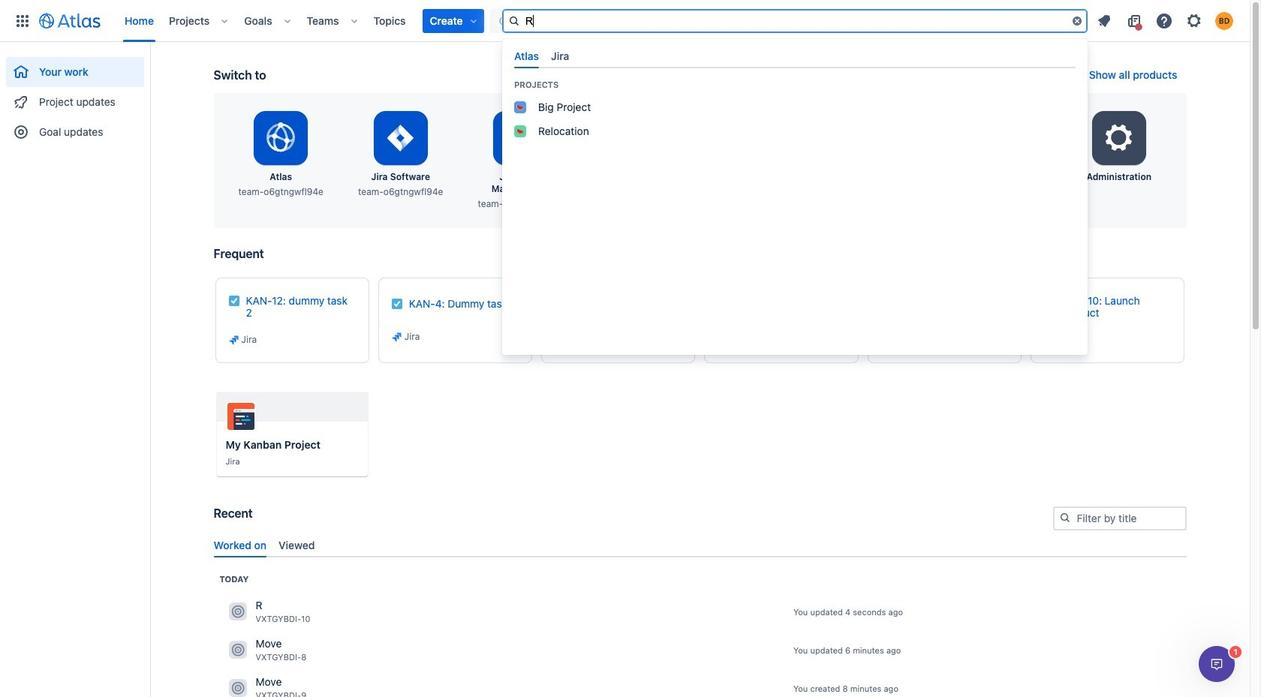 Task type: locate. For each thing, give the bounding box(es) containing it.
Search Atlas field
[[503, 9, 1088, 33]]

group
[[6, 42, 144, 152]]

0 vertical spatial tab list
[[509, 43, 1082, 68]]

account image
[[1216, 12, 1234, 30]]

None search field
[[503, 9, 1088, 33]]

dialog
[[1200, 647, 1236, 683]]

1 townsquare image from the top
[[229, 603, 247, 621]]

heading
[[220, 574, 249, 586]]

townsquare image
[[229, 603, 247, 621], [229, 680, 247, 698]]

Filter by title field
[[1055, 509, 1186, 530]]

tab
[[509, 43, 545, 68], [545, 43, 576, 68]]

jira image
[[391, 331, 403, 343], [228, 334, 240, 346], [228, 334, 240, 346]]

2 townsquare image from the top
[[229, 680, 247, 698]]

banner
[[0, 0, 1251, 355]]

settings image
[[1186, 12, 1204, 30]]

townsquare image up townsquare icon
[[229, 603, 247, 621]]

settings image
[[1102, 120, 1138, 156]]

1 tab from the left
[[509, 43, 545, 68]]

1 vertical spatial townsquare image
[[229, 680, 247, 698]]

tab list
[[509, 43, 1082, 68], [208, 533, 1193, 558]]

0 vertical spatial townsquare image
[[229, 603, 247, 621]]

townsquare image down townsquare icon
[[229, 680, 247, 698]]

notifications image
[[1096, 12, 1114, 30]]

jira image
[[391, 331, 403, 343]]



Task type: vqa. For each thing, say whether or not it's contained in the screenshot.
changed
no



Task type: describe. For each thing, give the bounding box(es) containing it.
help image
[[1156, 12, 1174, 30]]

switch to... image
[[14, 12, 32, 30]]

townsquare image
[[229, 642, 247, 660]]

clear search session image
[[1072, 15, 1084, 27]]

2 tab from the left
[[545, 43, 576, 68]]

search image
[[1060, 512, 1072, 524]]

search image
[[509, 15, 521, 27]]

1 vertical spatial tab list
[[208, 533, 1193, 558]]

top element
[[9, 0, 938, 42]]



